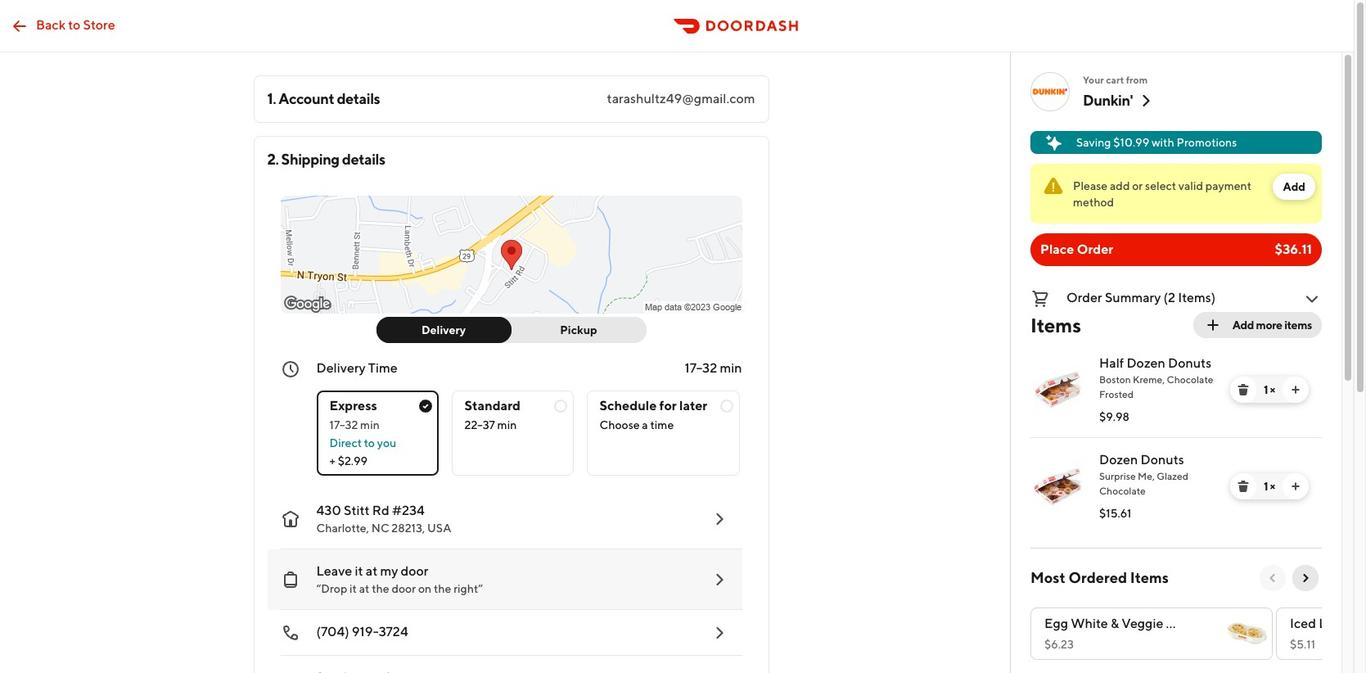 Task type: describe. For each thing, give the bounding box(es) containing it.
to inside 17–32 min direct to you + $2.99
[[364, 436, 375, 450]]

1. account details
[[267, 90, 380, 107]]

add more items
[[1233, 319, 1313, 332]]

(704)
[[317, 624, 349, 640]]

egg
[[1045, 616, 1069, 631]]

latte
[[1319, 616, 1351, 631]]

or
[[1133, 179, 1143, 192]]

1 × for dozen donuts
[[1264, 480, 1276, 493]]

time
[[651, 418, 674, 432]]

min for 22–37 min
[[498, 418, 517, 432]]

later
[[680, 398, 708, 414]]

details for 2. shipping details
[[342, 151, 385, 168]]

add for add more items
[[1233, 319, 1255, 332]]

1 vertical spatial door
[[392, 582, 416, 595]]

1 vertical spatial it
[[350, 582, 357, 595]]

1. account
[[267, 90, 334, 107]]

dozen donuts image
[[1034, 462, 1083, 511]]

from
[[1127, 74, 1148, 86]]

more
[[1257, 319, 1283, 332]]

add one to cart image for dozen donuts
[[1290, 480, 1303, 493]]

nc
[[372, 522, 389, 535]]

method
[[1074, 196, 1115, 209]]

0 vertical spatial it
[[355, 563, 363, 579]]

express
[[330, 398, 377, 414]]

my
[[380, 563, 398, 579]]

details for 1. account details
[[337, 90, 380, 107]]

kreme,
[[1133, 373, 1166, 386]]

remove item from cart image
[[1237, 480, 1251, 493]]

order inside button
[[1067, 290, 1103, 305]]

delivery for delivery time
[[317, 360, 366, 376]]

leave it at my door "drop it at the door on the right"
[[317, 563, 483, 595]]

items
[[1285, 319, 1313, 332]]

egg white & veggie omelet bites $6.23
[[1045, 616, 1245, 651]]

$10.99
[[1114, 136, 1150, 149]]

your cart from
[[1083, 74, 1148, 86]]

summary
[[1105, 290, 1162, 305]]

saving $10.99 with promotions
[[1077, 136, 1238, 149]]

charlotte,
[[317, 522, 369, 535]]

status containing please add or select valid payment method
[[1031, 164, 1323, 224]]

back to store link
[[0, 9, 125, 42]]

delivery or pickup selector option group
[[376, 317, 647, 343]]

delivery for delivery
[[422, 323, 466, 337]]

#234
[[392, 503, 425, 518]]

donuts inside half dozen donuts boston kreme, chocolate frosted
[[1169, 355, 1212, 371]]

promotions
[[1177, 136, 1238, 149]]

dunkin'
[[1083, 92, 1134, 109]]

ordered
[[1069, 569, 1128, 586]]

valid
[[1179, 179, 1204, 192]]

430
[[317, 503, 341, 518]]

1 for dozen donuts
[[1264, 480, 1269, 493]]

time
[[368, 360, 398, 376]]

order summary (2 items) button
[[1031, 286, 1323, 312]]

$5.11
[[1291, 638, 1316, 651]]

17–32 for 17–32 min direct to you + $2.99
[[330, 418, 358, 432]]

dozen inside dozen donuts surprise me, glazed chocolate
[[1100, 452, 1139, 468]]

place
[[1041, 242, 1075, 257]]

(2
[[1164, 290, 1176, 305]]

2. shipping
[[267, 151, 340, 168]]

direct
[[330, 436, 362, 450]]

surprise
[[1100, 470, 1136, 482]]

previous button of carousel image
[[1267, 572, 1280, 585]]

bites
[[1215, 616, 1245, 631]]

430 stitt rd #234 charlotte,  nc 28213,  usa
[[317, 503, 452, 535]]

order summary (2 items)
[[1067, 290, 1216, 305]]

+
[[330, 455, 336, 468]]

with
[[1152, 136, 1175, 149]]

delivery time
[[317, 360, 398, 376]]

omelet
[[1167, 616, 1212, 631]]

add more items link
[[1194, 312, 1323, 338]]

Pickup radio
[[502, 317, 647, 343]]

choose a time
[[600, 418, 674, 432]]

for
[[660, 398, 677, 414]]

back
[[36, 17, 66, 32]]

most
[[1031, 569, 1066, 586]]

most ordered items
[[1031, 569, 1169, 586]]

saving
[[1077, 136, 1112, 149]]

iced
[[1291, 616, 1317, 631]]

back to store
[[36, 17, 115, 32]]

min for 17–32 min
[[720, 360, 742, 376]]

white
[[1071, 616, 1109, 631]]

add for add
[[1284, 180, 1306, 193]]

0 vertical spatial at
[[366, 563, 378, 579]]

please add or select valid payment method
[[1074, 179, 1252, 209]]

pickup
[[560, 323, 598, 337]]

$9.98
[[1100, 410, 1130, 423]]

(704) 919-3724 button
[[267, 610, 742, 656]]

1 vertical spatial items
[[1131, 569, 1169, 586]]

option group containing express
[[317, 378, 742, 476]]

choose
[[600, 418, 640, 432]]

donuts inside dozen donuts surprise me, glazed chocolate
[[1141, 452, 1185, 468]]

none radio containing express
[[317, 391, 439, 476]]

× for dozen donuts
[[1271, 480, 1276, 493]]

$15.61
[[1100, 507, 1132, 520]]

22–37
[[465, 418, 495, 432]]

2. shipping details
[[267, 151, 385, 168]]

chocolate for surprise
[[1100, 485, 1146, 497]]

veggie
[[1122, 616, 1164, 631]]

half dozen donuts boston kreme, chocolate frosted
[[1100, 355, 1214, 400]]

chocolate for donuts
[[1167, 373, 1214, 386]]

iced latte $5.11
[[1291, 616, 1351, 651]]



Task type: vqa. For each thing, say whether or not it's contained in the screenshot.
Dunkin' link
yes



Task type: locate. For each thing, give the bounding box(es) containing it.
items up the half dozen donuts image on the bottom right of page
[[1031, 314, 1082, 337]]

0 vertical spatial details
[[337, 90, 380, 107]]

dozen donuts surprise me, glazed chocolate
[[1100, 452, 1189, 497]]

$2.99
[[338, 455, 368, 468]]

min for 17–32 min direct to you + $2.99
[[360, 418, 380, 432]]

dozen
[[1127, 355, 1166, 371], [1100, 452, 1139, 468]]

it
[[355, 563, 363, 579], [350, 582, 357, 595]]

None radio
[[452, 391, 574, 476], [587, 391, 740, 476], [452, 391, 574, 476], [587, 391, 740, 476]]

on
[[418, 582, 432, 595]]

1 vertical spatial 1 ×
[[1264, 480, 1276, 493]]

1 × right remove item from cart image
[[1264, 480, 1276, 493]]

1 vertical spatial delivery
[[317, 360, 366, 376]]

saving $10.99 with promotions button
[[1031, 131, 1323, 154]]

1 vertical spatial chocolate
[[1100, 485, 1146, 497]]

to right back
[[68, 17, 81, 32]]

0 vertical spatial 1
[[1264, 383, 1269, 396]]

details right 1. account
[[337, 90, 380, 107]]

next button of carousel image
[[1300, 572, 1313, 585]]

order left 'summary'
[[1067, 290, 1103, 305]]

add
[[1110, 179, 1130, 192]]

0 vertical spatial dozen
[[1127, 355, 1166, 371]]

0 horizontal spatial min
[[360, 418, 380, 432]]

chocolate right kreme,
[[1167, 373, 1214, 386]]

0 vertical spatial delivery
[[422, 323, 466, 337]]

17–32
[[685, 360, 718, 376], [330, 418, 358, 432]]

17–32 min direct to you + $2.99
[[330, 418, 397, 468]]

door up "on"
[[401, 563, 429, 579]]

2 × from the top
[[1271, 480, 1276, 493]]

1 vertical spatial details
[[342, 151, 385, 168]]

17–32 up later
[[685, 360, 718, 376]]

2 1 × from the top
[[1264, 480, 1276, 493]]

the
[[372, 582, 390, 595], [434, 582, 452, 595]]

1 × for half dozen donuts
[[1264, 383, 1276, 396]]

boston
[[1100, 373, 1131, 386]]

cart
[[1107, 74, 1125, 86]]

1 right remove item from cart icon
[[1264, 383, 1269, 396]]

rd
[[372, 503, 390, 518]]

1 add one to cart image from the top
[[1290, 383, 1303, 396]]

× right remove item from cart icon
[[1271, 383, 1276, 396]]

please
[[1074, 179, 1108, 192]]

glazed
[[1157, 470, 1189, 482]]

1 vertical spatial ×
[[1271, 480, 1276, 493]]

add one to cart image for half dozen donuts
[[1290, 383, 1303, 396]]

the right "on"
[[434, 582, 452, 595]]

dozen up kreme,
[[1127, 355, 1166, 371]]

None radio
[[317, 391, 439, 476]]

add
[[1284, 180, 1306, 193], [1233, 319, 1255, 332]]

"drop
[[317, 582, 347, 595]]

1 horizontal spatial chocolate
[[1167, 373, 1214, 386]]

add left more
[[1233, 319, 1255, 332]]

0 vertical spatial to
[[68, 17, 81, 32]]

(704) 919-3724
[[317, 624, 408, 640]]

add button
[[1274, 174, 1316, 200]]

details
[[337, 90, 380, 107], [342, 151, 385, 168]]

to
[[68, 17, 81, 32], [364, 436, 375, 450]]

1
[[1264, 383, 1269, 396], [1264, 480, 1269, 493]]

frosted
[[1100, 388, 1134, 400]]

chocolate inside half dozen donuts boston kreme, chocolate frosted
[[1167, 373, 1214, 386]]

1 vertical spatial order
[[1067, 290, 1103, 305]]

chocolate
[[1167, 373, 1214, 386], [1100, 485, 1146, 497]]

usa
[[428, 522, 452, 535]]

0 vertical spatial add one to cart image
[[1290, 383, 1303, 396]]

list containing half dozen donuts
[[1018, 341, 1323, 535]]

store
[[83, 17, 115, 32]]

1 vertical spatial dozen
[[1100, 452, 1139, 468]]

half dozen donuts image
[[1034, 365, 1083, 414]]

to left you
[[364, 436, 375, 450]]

919-
[[352, 624, 379, 640]]

add one to cart image
[[1290, 383, 1303, 396], [1290, 480, 1303, 493]]

add up "$36.11"
[[1284, 180, 1306, 193]]

add one to cart image right remove item from cart icon
[[1290, 383, 1303, 396]]

chocolate inside dozen donuts surprise me, glazed chocolate
[[1100, 485, 1146, 497]]

0 horizontal spatial 17–32
[[330, 418, 358, 432]]

0 horizontal spatial items
[[1031, 314, 1082, 337]]

1 1 from the top
[[1264, 383, 1269, 396]]

1 vertical spatial 1
[[1264, 480, 1269, 493]]

0 horizontal spatial add
[[1233, 319, 1255, 332]]

0 horizontal spatial to
[[68, 17, 81, 32]]

donuts
[[1169, 355, 1212, 371], [1141, 452, 1185, 468]]

leave
[[317, 563, 352, 579]]

2 add one to cart image from the top
[[1290, 480, 1303, 493]]

donuts down order summary (2 items) button
[[1169, 355, 1212, 371]]

right"
[[454, 582, 483, 595]]

donuts up glazed
[[1141, 452, 1185, 468]]

22–37 min
[[465, 418, 517, 432]]

1 1 × from the top
[[1264, 383, 1276, 396]]

× for half dozen donuts
[[1271, 383, 1276, 396]]

items)
[[1179, 290, 1216, 305]]

2 the from the left
[[434, 582, 452, 595]]

1 horizontal spatial min
[[498, 418, 517, 432]]

1 vertical spatial add
[[1233, 319, 1255, 332]]

0 horizontal spatial the
[[372, 582, 390, 595]]

it right the leave
[[355, 563, 363, 579]]

dunkin' link
[[1083, 91, 1157, 111]]

the down my
[[372, 582, 390, 595]]

0 horizontal spatial delivery
[[317, 360, 366, 376]]

list
[[1018, 341, 1323, 535]]

$6.23
[[1045, 638, 1074, 651]]

17–32 for 17–32 min
[[685, 360, 718, 376]]

1 right remove item from cart image
[[1264, 480, 1269, 493]]

2 1 from the top
[[1264, 480, 1269, 493]]

dozen inside half dozen donuts boston kreme, chocolate frosted
[[1127, 355, 1166, 371]]

schedule for later
[[600, 398, 708, 414]]

at right "drop
[[359, 582, 370, 595]]

details right the 2. shipping
[[342, 151, 385, 168]]

0 vertical spatial add
[[1284, 180, 1306, 193]]

1 horizontal spatial 17–32
[[685, 360, 718, 376]]

1 horizontal spatial delivery
[[422, 323, 466, 337]]

door
[[401, 563, 429, 579], [392, 582, 416, 595]]

add one to cart image right remove item from cart image
[[1290, 480, 1303, 493]]

17–32 up "direct"
[[330, 418, 358, 432]]

1 vertical spatial to
[[364, 436, 375, 450]]

17–32 min
[[685, 360, 742, 376]]

delivery inside option
[[422, 323, 466, 337]]

at
[[366, 563, 378, 579], [359, 582, 370, 595]]

0 vertical spatial donuts
[[1169, 355, 1212, 371]]

half
[[1100, 355, 1125, 371]]

remove item from cart image
[[1237, 383, 1251, 396]]

&
[[1111, 616, 1120, 631]]

0 vertical spatial ×
[[1271, 383, 1276, 396]]

dozen up 'surprise' at right bottom
[[1100, 452, 1139, 468]]

1 vertical spatial at
[[359, 582, 370, 595]]

at left my
[[366, 563, 378, 579]]

1 vertical spatial donuts
[[1141, 452, 1185, 468]]

0 vertical spatial chocolate
[[1167, 373, 1214, 386]]

1 × from the top
[[1271, 383, 1276, 396]]

tarashultz49@gmail.com
[[607, 91, 755, 106]]

28213,
[[392, 522, 425, 535]]

1 ×
[[1264, 383, 1276, 396], [1264, 480, 1276, 493]]

items up "veggie"
[[1131, 569, 1169, 586]]

min
[[720, 360, 742, 376], [360, 418, 380, 432], [498, 418, 517, 432]]

1 × right remove item from cart icon
[[1264, 383, 1276, 396]]

0 vertical spatial 1 ×
[[1264, 383, 1276, 396]]

me,
[[1138, 470, 1155, 482]]

select
[[1146, 179, 1177, 192]]

chocolate down 'surprise' at right bottom
[[1100, 485, 1146, 497]]

order right place
[[1077, 242, 1114, 257]]

1 horizontal spatial the
[[434, 582, 452, 595]]

min inside 17–32 min direct to you + $2.99
[[360, 418, 380, 432]]

standard
[[465, 398, 521, 414]]

add inside button
[[1284, 180, 1306, 193]]

option group
[[317, 378, 742, 476]]

1 the from the left
[[372, 582, 390, 595]]

status
[[1031, 164, 1323, 224]]

0 vertical spatial door
[[401, 563, 429, 579]]

a
[[642, 418, 648, 432]]

1 for half dozen donuts
[[1264, 383, 1269, 396]]

0 vertical spatial 17–32
[[685, 360, 718, 376]]

17–32 inside 17–32 min direct to you + $2.99
[[330, 418, 358, 432]]

2 horizontal spatial min
[[720, 360, 742, 376]]

× right remove item from cart image
[[1271, 480, 1276, 493]]

it right "drop
[[350, 582, 357, 595]]

0 horizontal spatial chocolate
[[1100, 485, 1146, 497]]

your
[[1083, 74, 1105, 86]]

delivery
[[422, 323, 466, 337], [317, 360, 366, 376]]

0 vertical spatial order
[[1077, 242, 1114, 257]]

3724
[[379, 624, 408, 640]]

place order
[[1041, 242, 1114, 257]]

door left "on"
[[392, 582, 416, 595]]

1 horizontal spatial items
[[1131, 569, 1169, 586]]

you
[[377, 436, 397, 450]]

0 vertical spatial items
[[1031, 314, 1082, 337]]

1 horizontal spatial add
[[1284, 180, 1306, 193]]

payment
[[1206, 179, 1252, 192]]

Delivery radio
[[376, 317, 511, 343]]

1 vertical spatial 17–32
[[330, 418, 358, 432]]

1 vertical spatial add one to cart image
[[1290, 480, 1303, 493]]

1 horizontal spatial to
[[364, 436, 375, 450]]



